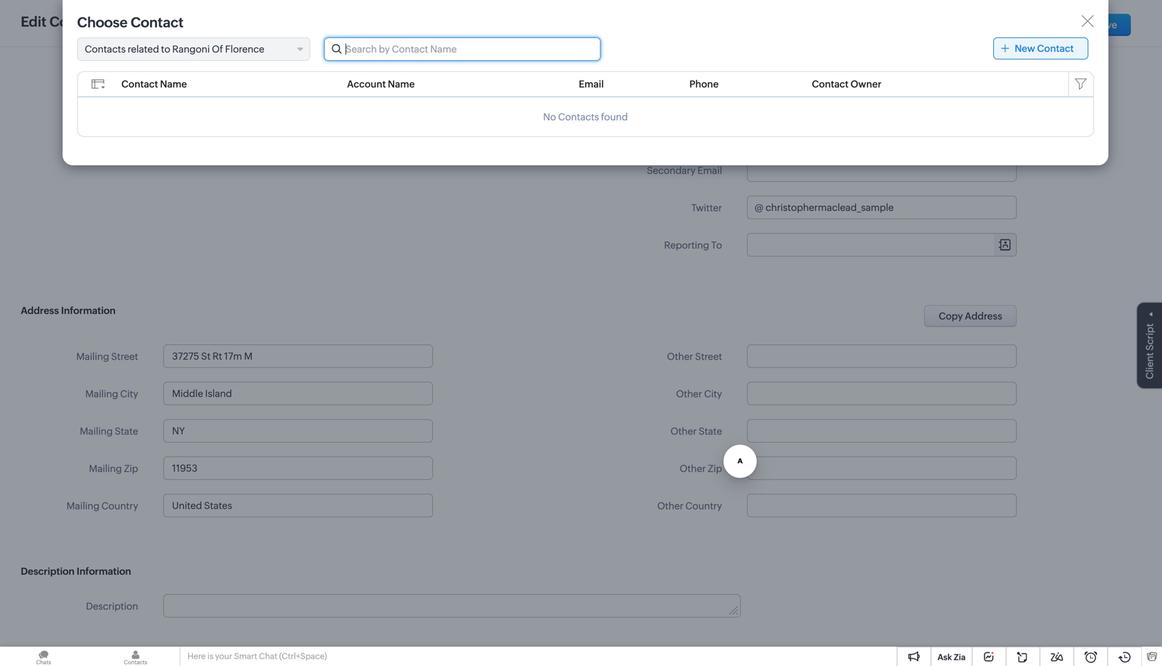 Task type: describe. For each thing, give the bounding box(es) containing it.
new contact
[[1015, 43, 1074, 54]]

account name
[[347, 79, 415, 90]]

edit page layout link
[[109, 16, 183, 27]]

1 horizontal spatial contacts
[[558, 111, 599, 122]]

state for mailing state
[[115, 426, 138, 437]]

no contacts found
[[543, 111, 628, 122]]

id
[[713, 128, 722, 139]]

@
[[755, 202, 764, 213]]

contact for edit
[[49, 14, 102, 30]]

description for description information
[[21, 566, 75, 577]]

owner
[[851, 79, 882, 90]]

information for description
[[77, 566, 131, 577]]

contact owner
[[812, 79, 882, 90]]

skype
[[683, 128, 711, 139]]

contacts related to rangoni of florence
[[85, 44, 264, 55]]

contact down related
[[121, 79, 158, 90]]

layout
[[153, 16, 183, 27]]

city for other city
[[704, 388, 722, 399]]

contact left owner
[[812, 79, 849, 90]]

city for mailing city
[[120, 388, 138, 399]]

smart
[[234, 652, 257, 661]]

contacts image
[[92, 647, 179, 666]]

here
[[187, 652, 206, 661]]

of
[[212, 44, 223, 55]]

mailing for mailing state
[[80, 426, 113, 437]]

reporting
[[664, 240, 709, 251]]

other for other street
[[667, 351, 693, 362]]

street for mailing street
[[111, 351, 138, 362]]

zia
[[954, 653, 966, 662]]

to
[[711, 240, 722, 251]]

chats image
[[0, 647, 87, 666]]

mailing city
[[85, 388, 138, 399]]

assistant
[[98, 20, 138, 31]]

name for contact name
[[160, 79, 187, 90]]

here is your smart chat (ctrl+space)
[[187, 652, 327, 661]]

save
[[1095, 19, 1117, 30]]

edit contact edit page layout
[[21, 14, 183, 30]]

page
[[129, 16, 151, 27]]

description for description
[[86, 601, 138, 612]]

is
[[207, 652, 213, 661]]

new
[[1015, 43, 1035, 54]]

ask
[[938, 653, 952, 662]]

script
[[1144, 324, 1155, 351]]

other for other city
[[676, 388, 702, 399]]

mailing state
[[80, 426, 138, 437]]

other country
[[657, 500, 722, 512]]

(ctrl+space)
[[279, 652, 327, 661]]

0 vertical spatial phone
[[693, 56, 722, 67]]



Task type: locate. For each thing, give the bounding box(es) containing it.
choose
[[77, 15, 128, 30]]

0 vertical spatial contacts
[[85, 44, 126, 55]]

other city
[[676, 388, 722, 399]]

1 state from the left
[[115, 426, 138, 437]]

contact name
[[121, 79, 187, 90]]

2 zip from the left
[[708, 463, 722, 474]]

twitter
[[691, 202, 722, 213]]

zip for mailing zip
[[124, 463, 138, 474]]

no
[[543, 111, 556, 122]]

other for other country
[[657, 500, 683, 512]]

street up other city
[[695, 351, 722, 362]]

Contacts related to Rangoni Of Florence field
[[77, 37, 310, 61]]

contact for new
[[1037, 43, 1074, 54]]

1 vertical spatial phone
[[689, 79, 719, 90]]

out
[[705, 94, 722, 105]]

name
[[160, 79, 187, 90], [388, 79, 415, 90]]

other up other city
[[667, 351, 693, 362]]

contacts inside field
[[85, 44, 126, 55]]

mailing zip
[[89, 463, 138, 474]]

None text field
[[163, 13, 433, 37], [747, 158, 1017, 182], [163, 344, 433, 368], [163, 382, 433, 405], [747, 382, 1017, 405], [163, 419, 433, 443], [163, 457, 433, 480], [163, 13, 433, 37], [747, 158, 1017, 182], [163, 344, 433, 368], [163, 382, 433, 405], [747, 382, 1017, 405], [163, 419, 433, 443], [163, 457, 433, 480]]

name down contacts related to rangoni of florence
[[160, 79, 187, 90]]

street
[[111, 351, 138, 362], [695, 351, 722, 362]]

mailing for mailing zip
[[89, 463, 122, 474]]

2 city from the left
[[704, 388, 722, 399]]

save button
[[1082, 14, 1131, 36]]

state up other zip
[[699, 426, 722, 437]]

contact left page
[[49, 14, 102, 30]]

city up "mailing state"
[[120, 388, 138, 399]]

edit left choose
[[21, 14, 46, 30]]

country
[[101, 500, 138, 512], [685, 500, 722, 512]]

description information
[[21, 566, 131, 577]]

1 horizontal spatial city
[[704, 388, 722, 399]]

zip for other zip
[[708, 463, 722, 474]]

0 horizontal spatial name
[[160, 79, 187, 90]]

zip
[[124, 463, 138, 474], [708, 463, 722, 474]]

1 vertical spatial information
[[77, 566, 131, 577]]

phone
[[693, 56, 722, 67], [689, 79, 719, 90]]

0 horizontal spatial email
[[579, 79, 604, 90]]

zip down other state
[[708, 463, 722, 474]]

other down other street
[[676, 388, 702, 399]]

other down other city
[[671, 426, 697, 437]]

other down other zip
[[657, 500, 683, 512]]

address
[[21, 305, 59, 316], [965, 311, 1002, 322]]

edit
[[21, 14, 46, 30], [109, 16, 127, 27]]

contacts right no
[[558, 111, 599, 122]]

name for account name
[[388, 79, 415, 90]]

street for other street
[[695, 351, 722, 362]]

city
[[120, 388, 138, 399], [704, 388, 722, 399]]

0 horizontal spatial address
[[21, 305, 59, 316]]

choose contact
[[77, 15, 184, 30]]

asst
[[672, 56, 691, 67]]

client
[[1144, 353, 1155, 379]]

0 vertical spatial information
[[61, 305, 116, 316]]

edit inside edit contact edit page layout
[[109, 16, 127, 27]]

other zip
[[680, 463, 722, 474]]

mailing for mailing city
[[85, 388, 118, 399]]

florence
[[225, 44, 264, 55]]

other for other zip
[[680, 463, 706, 474]]

1 vertical spatial email
[[659, 94, 684, 105]]

email opt out
[[659, 94, 722, 105]]

street up mailing city
[[111, 351, 138, 362]]

skype id
[[683, 128, 722, 139]]

1 horizontal spatial state
[[699, 426, 722, 437]]

name right account
[[388, 79, 415, 90]]

copy address button
[[924, 305, 1017, 327]]

1 zip from the left
[[124, 463, 138, 474]]

ask zia
[[938, 653, 966, 662]]

0 vertical spatial description
[[21, 566, 75, 577]]

email up "twitter"
[[698, 165, 722, 176]]

0 horizontal spatial state
[[115, 426, 138, 437]]

mailing country
[[67, 500, 138, 512]]

mailing for mailing street
[[76, 351, 109, 362]]

secondary
[[647, 165, 696, 176]]

contacts down choose
[[85, 44, 126, 55]]

email left opt
[[659, 94, 684, 105]]

opt
[[686, 94, 703, 105]]

phone right 'asst'
[[693, 56, 722, 67]]

1 horizontal spatial email
[[659, 94, 684, 105]]

country for other country
[[685, 500, 722, 512]]

mailing down mailing street
[[85, 388, 118, 399]]

mailing street
[[76, 351, 138, 362]]

1 horizontal spatial address
[[965, 311, 1002, 322]]

phone up out on the right
[[689, 79, 719, 90]]

1 horizontal spatial name
[[388, 79, 415, 90]]

0 horizontal spatial description
[[21, 566, 75, 577]]

country down other zip
[[685, 500, 722, 512]]

2 name from the left
[[388, 79, 415, 90]]

mailing down mailing zip
[[67, 500, 99, 512]]

2 vertical spatial email
[[698, 165, 722, 176]]

city up other state
[[704, 388, 722, 399]]

information up mailing street
[[61, 305, 116, 316]]

2 horizontal spatial email
[[698, 165, 722, 176]]

1 horizontal spatial edit
[[109, 16, 127, 27]]

mailing for mailing country
[[67, 500, 99, 512]]

your
[[215, 652, 232, 661]]

information for address
[[61, 305, 116, 316]]

mailing
[[76, 351, 109, 362], [85, 388, 118, 399], [80, 426, 113, 437], [89, 463, 122, 474], [67, 500, 99, 512]]

state
[[115, 426, 138, 437], [699, 426, 722, 437]]

mailing up mailing city
[[76, 351, 109, 362]]

contact right new
[[1037, 43, 1074, 54]]

email for email
[[579, 79, 604, 90]]

contact up the to
[[131, 15, 184, 30]]

contacts
[[85, 44, 126, 55], [558, 111, 599, 122]]

information
[[61, 305, 116, 316], [77, 566, 131, 577]]

information down the mailing country
[[77, 566, 131, 577]]

0 horizontal spatial contacts
[[85, 44, 126, 55]]

0 vertical spatial email
[[579, 79, 604, 90]]

description
[[21, 566, 75, 577], [86, 601, 138, 612]]

0 horizontal spatial country
[[101, 500, 138, 512]]

None text field
[[747, 50, 1017, 73], [747, 121, 1017, 145], [766, 196, 1016, 219], [747, 344, 1017, 368], [747, 419, 1017, 443], [747, 457, 1017, 480], [164, 595, 740, 617], [747, 50, 1017, 73], [747, 121, 1017, 145], [766, 196, 1016, 219], [747, 344, 1017, 368], [747, 419, 1017, 443], [747, 457, 1017, 480], [164, 595, 740, 617]]

1 country from the left
[[101, 500, 138, 512]]

address information copy address
[[21, 305, 1002, 322]]

mailing up the mailing country
[[89, 463, 122, 474]]

1 name from the left
[[160, 79, 187, 90]]

other state
[[671, 426, 722, 437]]

Search by Contact Name text field
[[325, 38, 600, 60]]

1 horizontal spatial street
[[695, 351, 722, 362]]

contact for choose
[[131, 15, 184, 30]]

2 country from the left
[[685, 500, 722, 512]]

rangoni
[[172, 44, 210, 55]]

email
[[579, 79, 604, 90], [659, 94, 684, 105], [698, 165, 722, 176]]

0 horizontal spatial edit
[[21, 14, 46, 30]]

other up other country
[[680, 463, 706, 474]]

2 state from the left
[[699, 426, 722, 437]]

other
[[667, 351, 693, 362], [676, 388, 702, 399], [671, 426, 697, 437], [680, 463, 706, 474], [657, 500, 683, 512]]

information inside address information copy address
[[61, 305, 116, 316]]

0 horizontal spatial street
[[111, 351, 138, 362]]

state for other state
[[699, 426, 722, 437]]

1 horizontal spatial zip
[[708, 463, 722, 474]]

email up no contacts found
[[579, 79, 604, 90]]

other for other state
[[671, 426, 697, 437]]

state up mailing zip
[[115, 426, 138, 437]]

country for mailing country
[[101, 500, 138, 512]]

asst phone
[[672, 56, 722, 67]]

zip down "mailing state"
[[124, 463, 138, 474]]

2 street from the left
[[695, 351, 722, 362]]

reporting to
[[664, 240, 722, 251]]

1 vertical spatial contacts
[[558, 111, 599, 122]]

account
[[347, 79, 386, 90]]

0 horizontal spatial city
[[120, 388, 138, 399]]

0 horizontal spatial zip
[[124, 463, 138, 474]]

chat
[[259, 652, 277, 661]]

related
[[128, 44, 159, 55]]

contact
[[49, 14, 102, 30], [131, 15, 184, 30], [1037, 43, 1074, 54], [121, 79, 158, 90], [812, 79, 849, 90]]

1 horizontal spatial description
[[86, 601, 138, 612]]

to
[[161, 44, 170, 55]]

country down mailing zip
[[101, 500, 138, 512]]

copy
[[939, 311, 963, 322]]

client script
[[1144, 324, 1155, 379]]

1 vertical spatial description
[[86, 601, 138, 612]]

mailing down mailing city
[[80, 426, 113, 437]]

found
[[601, 111, 628, 122]]

1 city from the left
[[120, 388, 138, 399]]

secondary email
[[647, 165, 722, 176]]

edit left page
[[109, 16, 127, 27]]

1 street from the left
[[111, 351, 138, 362]]

1 horizontal spatial country
[[685, 500, 722, 512]]

email for email opt out
[[659, 94, 684, 105]]

MMM D, YYYY text field
[[747, 12, 1017, 36]]

other street
[[667, 351, 722, 362]]



Task type: vqa. For each thing, say whether or not it's contained in the screenshot.
Edit Page Layout link on the left of the page
yes



